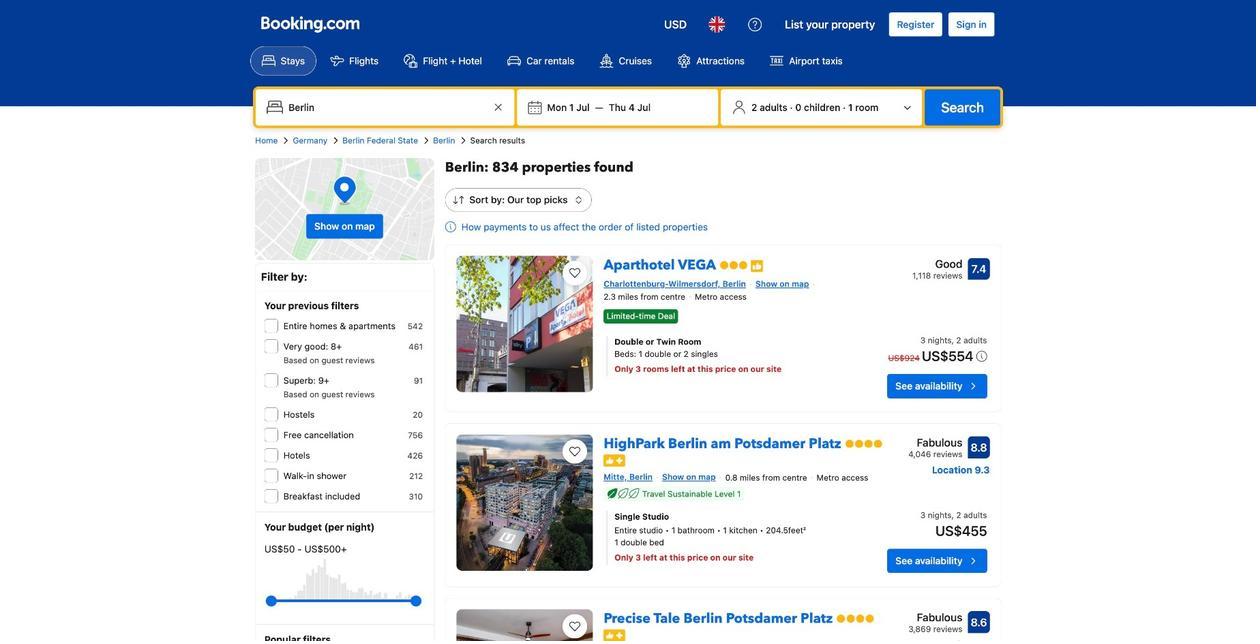Task type: describe. For each thing, give the bounding box(es) containing it.
scored 7.4 element
[[968, 258, 990, 280]]

this property is part of our preferred partner programme. it is committed to providing commendable service and good value. it will pay us a higher commission if you make a booking. image
[[750, 259, 764, 273]]

highpark berlin am potsdamer platz image
[[456, 435, 593, 572]]

booking.com image
[[261, 16, 360, 33]]

this property is part of our preferred plus programme. it is committed to providing outstanding service and excellent value. it will pay us a higher commission if you make a booking. image
[[604, 455, 626, 467]]

good element
[[913, 256, 963, 273]]

scored 8.8 element
[[968, 437, 990, 459]]

Where are you going? field
[[283, 95, 490, 120]]

scored 8.6 element
[[968, 612, 990, 634]]

fabulous element for the scored 8.8 element
[[909, 435, 963, 451]]



Task type: locate. For each thing, give the bounding box(es) containing it.
this property is part of our preferred partner programme. it is committed to providing commendable service and good value. it will pay us a higher commission if you make a booking. image
[[750, 259, 764, 273]]

group
[[271, 591, 416, 613]]

this property is part of our preferred plus programme. it is committed to providing outstanding service and excellent value. it will pay us a higher commission if you make a booking. image
[[604, 455, 626, 467]]

aparthotel vega image
[[456, 256, 593, 393]]

0 vertical spatial fabulous element
[[909, 435, 963, 451]]

fabulous element for scored 8.6 element
[[909, 610, 963, 627]]

fabulous element left scored 8.6 element
[[909, 610, 963, 627]]

fabulous element left the scored 8.8 element
[[909, 435, 963, 451]]

search results updated. berlin: 834 properties found. element
[[445, 158, 1001, 177]]

fabulous element
[[909, 435, 963, 451], [909, 610, 963, 627]]

1 fabulous element from the top
[[909, 435, 963, 451]]

1 vertical spatial fabulous element
[[909, 610, 963, 627]]

2 fabulous element from the top
[[909, 610, 963, 627]]



Task type: vqa. For each thing, say whether or not it's contained in the screenshot.
"highpark berlin am potsdamer platz" image
yes



